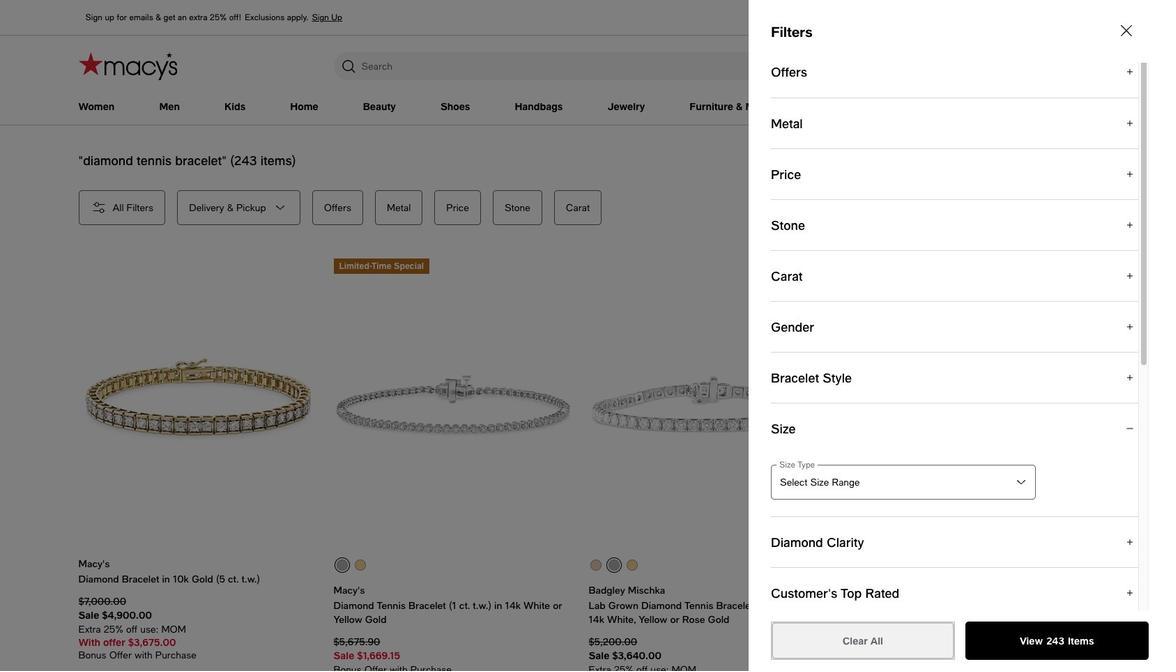 Task type: locate. For each thing, give the bounding box(es) containing it.
diamond tennis bracelet (8 ct. t.w) in 14k white gold group
[[844, 259, 1082, 671]]

4.375 out of 5 rating with 16 reviews image
[[844, 659, 1082, 671]]

lab grown diamond tennis bracelet (5 ct. t.w.) in 14k white, yellow or rose gold group
[[589, 259, 827, 671]]

diamond bracelet in 10k gold (5 ct. t.w.) group
[[78, 259, 317, 671]]

bonus offer with purchase. $24.99 diamond earrings or necklace with purchase. image
[[844, 637, 1082, 651], [78, 648, 317, 662], [334, 663, 572, 671]]

1 color swatch yellow gold element from the left
[[355, 560, 366, 571]]

color swatch white gold element
[[337, 560, 348, 571], [609, 560, 620, 571]]

2 color swatch yellow gold element from the left
[[627, 560, 638, 571]]

0 horizontal spatial bonus offer with purchase. $24.99 diamond earrings or necklace with purchase. image
[[78, 648, 317, 662]]

color swatch yellow gold element
[[355, 560, 366, 571], [627, 560, 638, 571]]

1 horizontal spatial color swatch white gold element
[[609, 560, 620, 571]]

0 vertical spatial extra 25% off use: mom. extra 25% off select merchandise!. image
[[78, 623, 317, 637]]

status
[[78, 153, 296, 168]]

1 horizontal spatial color swatch yellow gold element
[[627, 560, 638, 571]]

2 color swatch white gold element from the left
[[609, 560, 620, 571]]

1 horizontal spatial bonus offer with purchase. $24.99 diamond earrings or necklace with purchase. image
[[334, 663, 572, 671]]

0 horizontal spatial color swatch yellow gold element
[[355, 560, 366, 571]]

0 horizontal spatial color swatch white gold element
[[337, 560, 348, 571]]

1 vertical spatial extra 25% off use: mom. extra 25% off select merchandise!. image
[[589, 663, 827, 671]]

1 color swatch white gold element from the left
[[337, 560, 348, 571]]

0 horizontal spatial extra 25% off use: mom. extra 25% off select merchandise!. image
[[78, 623, 317, 637]]

1 horizontal spatial extra 25% off use: mom. extra 25% off select merchandise!. image
[[589, 663, 827, 671]]

2 horizontal spatial bonus offer with purchase. $24.99 diamond earrings or necklace with purchase. image
[[844, 637, 1082, 651]]

diamond tennis bracelet (1 ct. t.w.) in 14k white or yellow gold group
[[334, 259, 572, 671]]

extra 25% off use: mom. extra 25% off select merchandise!. image
[[78, 623, 317, 637], [589, 663, 827, 671]]



Task type: vqa. For each thing, say whether or not it's contained in the screenshot.
'Search' text field on the top of the page
no



Task type: describe. For each thing, give the bounding box(es) containing it.
color swatch white gold element inside diamond tennis bracelet (1 ct. t.w.) in 14k white or yellow gold group
[[337, 560, 348, 571]]

color swatch rose gold element
[[590, 560, 602, 571]]

color swatch white gold element inside 'lab grown diamond tennis bracelet (5 ct. t.w.) in 14k white, yellow or rose gold' group
[[609, 560, 620, 571]]

content drawer dialog
[[749, 0, 1171, 671]]



